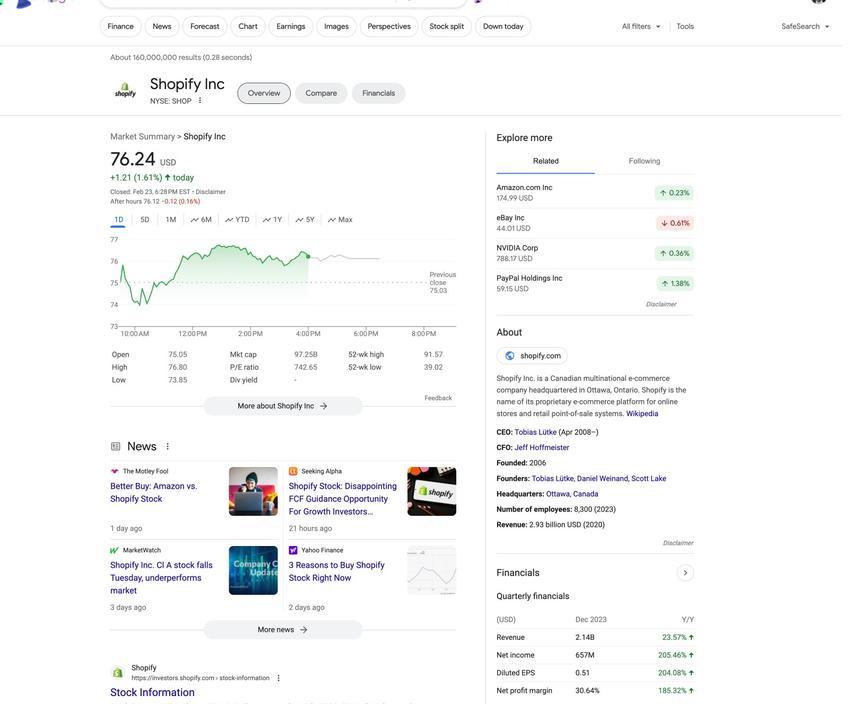 Task type: describe. For each thing, give the bounding box(es) containing it.
up by 205.46% element
[[658, 651, 694, 660]]

up by 1.61% element
[[134, 173, 171, 183]]

5 years element
[[295, 214, 315, 226]]

thumbnail image for shopify inc image
[[110, 76, 140, 106]]

casimir funk's 140th birthday image
[[28, 0, 76, 5]]

up by 185.32% element
[[658, 687, 694, 696]]

1 year element
[[263, 214, 282, 226]]

up by 23.57% element
[[663, 633, 694, 642]]



Task type: vqa. For each thing, say whether or not it's contained in the screenshot.
the topmost a
no



Task type: locate. For each thing, give the bounding box(es) containing it.
up by 204.08% element
[[658, 669, 694, 678]]

year to date element
[[225, 214, 249, 226]]

6 months element
[[190, 214, 212, 226]]

section
[[486, 128, 694, 705]]

None text field
[[214, 675, 270, 682]]

more options image
[[195, 95, 205, 106], [196, 96, 204, 105]]

tab panel
[[497, 178, 694, 299]]

tab list
[[110, 75, 694, 107]]

None text field
[[132, 674, 270, 683]]

heading
[[150, 75, 225, 94], [497, 132, 694, 144], [497, 326, 694, 339], [110, 480, 218, 506], [289, 480, 397, 518], [110, 559, 218, 598], [289, 559, 397, 585]]

group
[[110, 212, 456, 231]]

search by voice image
[[403, 0, 415, 2]]

None search field
[[0, 0, 467, 7]]

about this result image
[[274, 673, 295, 685]]



